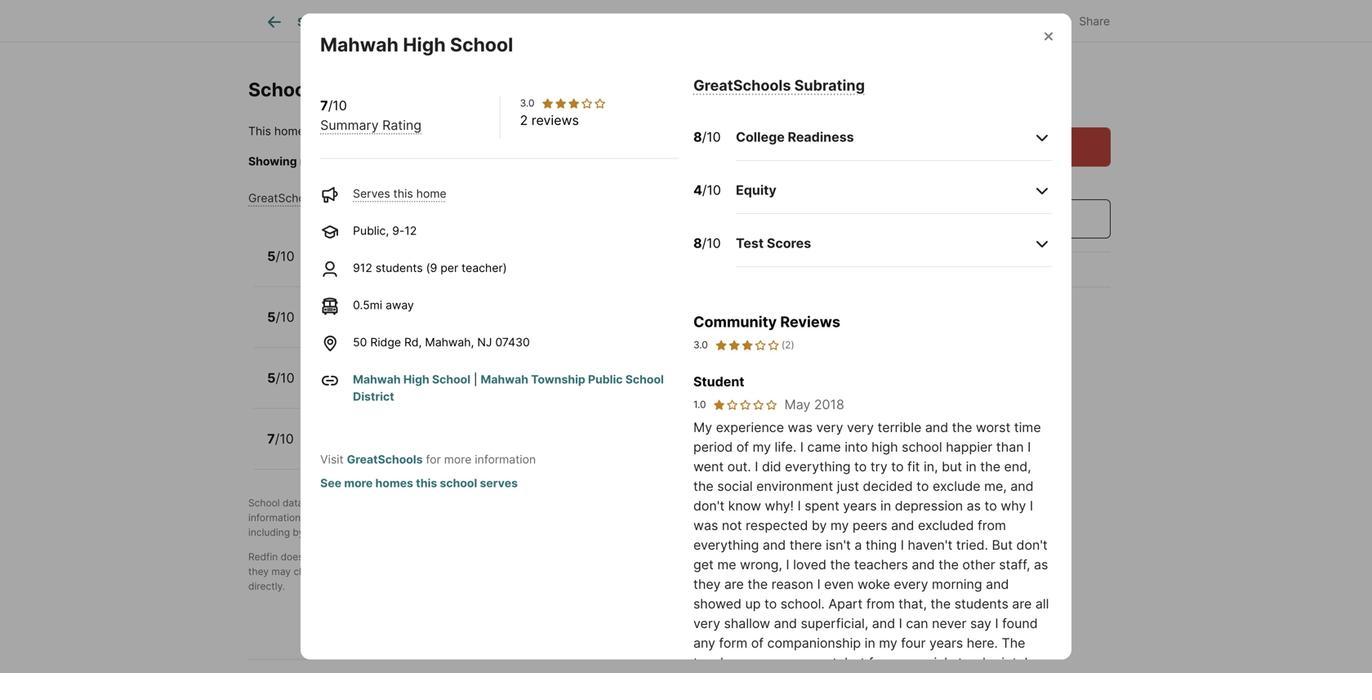 Task type: describe. For each thing, give the bounding box(es) containing it.
why
[[1001, 498, 1026, 514]]

data
[[283, 497, 303, 509]]

nonprofit
[[450, 497, 492, 509]]

but
[[992, 537, 1013, 553]]

0 vertical spatial all
[[648, 154, 660, 168]]

visiting
[[379, 526, 412, 538]]

website
[[566, 154, 608, 168]]

test scores
[[736, 235, 811, 251]]

send a message
[[944, 211, 1048, 227]]

• right 6-
[[375, 381, 381, 395]]

school down 2
[[486, 154, 522, 168]]

this up the guaranteed
[[427, 551, 444, 563]]

0 horizontal spatial but
[[845, 655, 865, 671]]

• left |
[[466, 381, 472, 395]]

1 horizontal spatial of
[[751, 635, 764, 651]]

the right check at the top left
[[465, 154, 483, 168]]

(2)
[[782, 339, 795, 351]]

school inside ramapo ridge middle school public, 6-8 • nearby school • 0.3mi
[[427, 381, 462, 395]]

information inside the mahwah high school dialog
[[475, 453, 536, 466]]

home.
[[774, 154, 807, 168]]

very up into
[[847, 419, 874, 435]]

change
[[294, 566, 328, 578]]

• up mahwah,
[[466, 320, 472, 334]]

0 vertical spatial home
[[274, 124, 305, 138]]

a left the "tour"
[[1005, 139, 1013, 155]]

school service boundaries are intended to be used as a reference only; they may change and are not
[[248, 551, 834, 578]]

very up the "any" at the right bottom of page
[[693, 615, 720, 631]]

see
[[320, 476, 342, 490]]

nj
[[477, 335, 492, 349]]

depression
[[895, 498, 963, 514]]

this home is within the mahwah township public school district
[[248, 124, 603, 138]]

desired
[[681, 512, 715, 524]]

mahwah high school dialog
[[301, 13, 1072, 673]]

8 /10 for test
[[693, 235, 721, 251]]

0 vertical spatial in
[[966, 459, 977, 475]]

i left even
[[817, 576, 821, 592]]

not inside the school service boundaries are intended to be used as a reference only; they may change and are not
[[368, 566, 383, 578]]

(201) 788-1042
[[946, 261, 1046, 277]]

4-
[[352, 320, 365, 334]]

public, inside joyce kilmer elementary school public, 4-5 • nearby school • 0.3mi
[[313, 320, 349, 334]]

say
[[970, 615, 992, 631]]

1 vertical spatial redfin
[[248, 551, 278, 563]]

912 students (9 per teacher)
[[353, 261, 507, 275]]

mahwah high school link
[[353, 372, 471, 386]]

and left 'can' on the bottom of page
[[872, 615, 895, 631]]

1 horizontal spatial was
[[788, 419, 813, 435]]

test scores button
[[736, 221, 1052, 267]]

worst
[[976, 419, 1011, 435]]

/10 down serving
[[702, 182, 721, 198]]

0 vertical spatial mahwah township public school district link
[[376, 124, 603, 138]]

and up thing
[[891, 517, 914, 533]]

1 tab from the left
[[353, 2, 437, 42]]

college
[[736, 129, 785, 145]]

the down wrong,
[[748, 576, 768, 592]]

,
[[436, 497, 439, 509]]

• down kilmer
[[375, 320, 381, 334]]

this up ,
[[416, 476, 437, 490]]

accurate.
[[469, 566, 512, 578]]

and inside the school service boundaries are intended to be used as a reference only; they may change and are not
[[331, 566, 348, 578]]

a right ,
[[442, 497, 447, 509]]

equity button
[[736, 167, 1052, 214]]

did
[[762, 459, 781, 475]]

1 vertical spatial in
[[881, 498, 891, 514]]

showing
[[248, 154, 297, 168]]

terrible
[[878, 419, 922, 435]]

0.5mi inside 7 /10 public, 9-12 • serves this home • 0.5mi
[[496, 442, 526, 455]]

students inside my experience was very very terrible and the worst time period of my life. i came into high school happier than i went out. i did everything to try to fit in, but in the end, the social environment just decided to exclude me, and don't know why! i spent years in depression as to why i was not respected by my peers and excluded from everything and there isn't a thing i haven't tried. but don't get me wrong, i loved the teachers and the other staff, as they are the reason i even woke every morning and showed up to school. apart from that, the students are all very shallow and superficial, and i can never say i found any form of companionship in my four years here. the teachers are very great, but from a social s
[[955, 596, 1009, 612]]

0 horizontal spatial everything
[[693, 537, 759, 553]]

environment
[[757, 478, 833, 494]]

mahwah,
[[425, 335, 474, 349]]

school inside first step, and conduct their own investigation to determine their desired schools or school districts, including by contacting and visiting the schools themselves.
[[769, 512, 799, 524]]

the up never
[[931, 596, 951, 612]]

found
[[1002, 615, 1038, 631]]

0 horizontal spatial was
[[693, 517, 718, 533]]

school.
[[781, 596, 825, 612]]

exclude
[[933, 478, 981, 494]]

ramapo
[[313, 363, 365, 379]]

2 their from the left
[[657, 512, 678, 524]]

investigation
[[533, 512, 592, 524]]

i left "did"
[[755, 459, 758, 475]]

request a tour
[[950, 139, 1042, 155]]

and down respected
[[763, 537, 786, 553]]

shallow
[[724, 615, 770, 631]]

greatschools up 'homes'
[[347, 453, 423, 466]]

1 vertical spatial more
[[344, 476, 373, 490]]

decided
[[863, 478, 913, 494]]

as down exclude at right
[[967, 498, 981, 514]]

/10 inside 7 /10 summary rating
[[328, 98, 347, 114]]

public, inside the mahwah high school dialog
[[353, 224, 389, 238]]

by inside my experience was very very terrible and the worst time period of my life. i came into high school happier than i went out. i did everything to try to fit in, but in the end, the social environment just decided to exclude me, and don't know why! i spent years in depression as to why i was not respected by my peers and excluded from everything and there isn't a thing i haven't tried. but don't get me wrong, i loved the teachers and the other staff, as they are the reason i even woke every morning and showed up to school. apart from that, the students are all very shallow and superficial, and i can never say i found any form of companionship in my four years here. the teachers are very great, but from a social s
[[812, 517, 827, 533]]

school up nonprofit
[[440, 476, 477, 490]]

and down school.
[[774, 615, 797, 631]]

50
[[353, 335, 367, 349]]

7 for 7 /10 public, 9-12 • serves this home • 0.5mi
[[267, 431, 275, 447]]

0 vertical spatial district
[[562, 124, 603, 138]]

high
[[872, 439, 898, 455]]

0 horizontal spatial students
[[376, 261, 423, 275]]

public, left 912
[[313, 259, 349, 273]]

1 vertical spatial my
[[831, 517, 849, 533]]

the up happier
[[952, 419, 972, 435]]

1 horizontal spatial schools
[[663, 154, 704, 168]]

/10 left joyce
[[276, 309, 295, 325]]

respected
[[746, 517, 808, 533]]

i right why!
[[798, 498, 801, 514]]

1 horizontal spatial but
[[942, 459, 962, 475]]

time
[[1014, 419, 1041, 435]]

a inside the school service boundaries are intended to be used as a reference only; they may change and are not
[[756, 551, 762, 563]]

/10 down greatschools summary rating
[[276, 248, 295, 264]]

superficial,
[[801, 615, 869, 631]]

/10 left ramapo
[[276, 370, 295, 386]]

a right isn't at bottom right
[[855, 537, 862, 553]]

greatschools up the step,
[[374, 497, 436, 509]]

be inside the guaranteed to be accurate. to verify school enrollment eligibility, contact the school district directly.
[[454, 566, 466, 578]]

home inside the mahwah high school dialog
[[416, 187, 447, 201]]

school right (9
[[444, 259, 480, 273]]

in,
[[924, 459, 938, 475]]

school inside joyce kilmer elementary school public, 4-5 • nearby school • 0.3mi
[[427, 320, 463, 334]]

0 vertical spatial years
[[843, 498, 877, 514]]

search tab list
[[248, 0, 803, 42]]

/10 left test
[[702, 235, 721, 251]]

own
[[511, 512, 531, 524]]

0 vertical spatial from
[[978, 517, 1006, 533]]

life.
[[775, 439, 797, 455]]

/10 up serving
[[702, 129, 721, 145]]

4 /10
[[693, 182, 721, 198]]

to left see
[[611, 154, 622, 168]]

1 horizontal spatial rating 3.0 out of 5 element
[[715, 338, 780, 352]]

the down went
[[693, 478, 714, 494]]

as right staff,
[[1034, 557, 1048, 573]]

as inside the school service boundaries are intended to be used as a reference only; they may change and are not
[[743, 551, 753, 563]]

contact
[[688, 566, 723, 578]]

be inside the school service boundaries are intended to be used as a reference only; they may change and are not
[[703, 551, 715, 563]]

• right 3
[[392, 259, 398, 273]]

5 /10 for ramapo
[[267, 370, 295, 386]]

visit greatschools for more information
[[320, 453, 536, 466]]

very down companionship
[[774, 655, 801, 671]]

1 horizontal spatial social
[[912, 655, 948, 671]]

spent
[[805, 498, 840, 514]]

middle
[[407, 363, 451, 379]]

1 horizontal spatial by
[[360, 497, 371, 509]]

9- inside the mahwah high school dialog
[[392, 224, 405, 238]]

5 for public, prek-3 • nearby school • 0.2mi
[[267, 248, 276, 264]]

are up the enrollment
[[629, 551, 644, 563]]

form
[[719, 635, 748, 651]]

elementary
[[399, 302, 472, 318]]

guaranteed to be accurate. to verify school enrollment eligibility, contact the school district directly.
[[248, 566, 809, 592]]

2 reviews
[[520, 112, 579, 128]]

rating inside 7 /10 summary rating
[[382, 117, 422, 133]]

to inside the school service boundaries are intended to be used as a reference only; they may change and are not
[[691, 551, 700, 563]]

8 for test scores
[[693, 235, 702, 251]]

0 vertical spatial public
[[484, 124, 518, 138]]

or inside first step, and conduct their own investigation to determine their desired schools or school districts, including by contacting and visiting the schools themselves.
[[756, 512, 766, 524]]

5 /10 for joyce
[[267, 309, 295, 325]]

1 vertical spatial from
[[866, 596, 895, 612]]

i right why
[[1030, 498, 1033, 514]]

scores
[[767, 235, 811, 251]]

i up reason
[[786, 557, 790, 573]]

reference
[[764, 551, 809, 563]]

• left the 0.2mi
[[483, 259, 489, 273]]

0 horizontal spatial of
[[737, 439, 749, 455]]

and down end,
[[1011, 478, 1034, 494]]

into
[[845, 439, 868, 455]]

0 vertical spatial 3.0
[[520, 97, 535, 109]]

public, inside ramapo ridge middle school public, 6-8 • nearby school • 0.3mi
[[313, 381, 349, 395]]

0 vertical spatial district
[[525, 154, 562, 168]]

1 vertical spatial years
[[930, 635, 963, 651]]

are down "me"
[[724, 576, 744, 592]]

visit
[[320, 453, 344, 466]]

• up serves
[[486, 442, 493, 455]]

0.5mi inside the mahwah high school dialog
[[353, 298, 382, 312]]

0 vertical spatial my
[[753, 439, 771, 455]]

12 inside the mahwah high school dialog
[[405, 224, 417, 238]]

6-
[[352, 381, 365, 395]]

public, prek-3 • nearby school • 0.2mi
[[313, 259, 522, 273]]

per
[[441, 261, 458, 275]]

community reviews
[[693, 313, 841, 331]]

mahwah high school element
[[320, 13, 533, 57]]

1 vertical spatial rating
[[378, 191, 413, 205]]

companionship
[[767, 635, 861, 651]]

mahwah for mahwah high school |
[[353, 372, 401, 386]]

and up contacting
[[303, 512, 321, 524]]

are down 'endorse'
[[351, 566, 365, 578]]

home inside 7 /10 public, 9-12 • serves this home • 0.5mi
[[453, 442, 483, 455]]

try
[[871, 459, 888, 475]]

tour
[[1016, 139, 1042, 155]]

9- inside 7 /10 public, 9-12 • serves this home • 0.5mi
[[352, 442, 365, 455]]

are down shallow
[[751, 655, 771, 671]]

my experience was very very terrible and the worst time period of my life. i came into high school happier than i went out. i did everything to try to fit in, but in the end, the social environment just decided to exclude me, and don't know why! i spent years in depression as to why i was not respected by my peers and excluded from everything and there isn't a thing i haven't tried. but don't get me wrong, i loved the teachers and the other staff, as they are the reason i even woke every morning and showed up to school. apart from that, the students are all very shallow and superficial, and i can never say i found any form of companionship in my four years here. the teachers are very great, but from a social s
[[693, 419, 1049, 673]]

never
[[932, 615, 967, 631]]

greatschools down the 'showing'
[[248, 191, 321, 205]]

and down staff,
[[986, 576, 1009, 592]]

i right than
[[1028, 439, 1031, 455]]

college readiness
[[736, 129, 854, 145]]

0 horizontal spatial or
[[365, 551, 374, 563]]

school down reference
[[744, 566, 775, 578]]

5 tab from the left
[[659, 2, 789, 42]]

• up 'homes'
[[380, 442, 386, 455]]

1 vertical spatial summary
[[324, 191, 375, 205]]

apart
[[829, 596, 863, 612]]

by inside first step, and conduct their own investigation to determine their desired schools or school districts, including by contacting and visiting the schools themselves.
[[293, 526, 304, 538]]

township inside mahwah township public school district
[[531, 372, 585, 386]]

high for mahwah high school |
[[403, 372, 429, 386]]

788-
[[983, 261, 1014, 277]]

showed
[[693, 596, 742, 612]]

know
[[728, 498, 761, 514]]

5 inside joyce kilmer elementary school public, 4-5 • nearby school • 0.3mi
[[365, 320, 372, 334]]

greatschools link
[[347, 453, 423, 466]]

0 vertical spatial rating 3.0 out of 5 element
[[541, 97, 606, 110]]

a left first
[[372, 512, 377, 524]]

this down please
[[393, 187, 413, 201]]

me
[[717, 557, 736, 573]]

the inside first step, and conduct their own investigation to determine their desired schools or school districts, including by contacting and visiting the schools themselves.
[[415, 526, 430, 538]]

school data is provided by greatschools
[[248, 497, 436, 509]]

the up even
[[830, 557, 851, 573]]

not inside my experience was very very terrible and the worst time period of my life. i came into high school happier than i went out. i did everything to try to fit in, but in the end, the social environment just decided to exclude me, and don't know why! i spent years in depression as to why i was not respected by my peers and excluded from everything and there isn't a thing i haven't tried. but don't get me wrong, i loved the teachers and the other staff, as they are the reason i even woke every morning and showed up to school. apart from that, the students are all very shallow and superficial, and i can never say i found any form of companionship in my four years here. the teachers are very great, but from a social s
[[722, 517, 742, 533]]

only;
[[811, 551, 834, 563]]



Task type: vqa. For each thing, say whether or not it's contained in the screenshot.
The on the bottom right of the page
yes



Task type: locate. For each thing, give the bounding box(es) containing it.
years down never
[[930, 635, 963, 651]]

2 horizontal spatial my
[[879, 635, 898, 651]]

in down decided
[[881, 498, 891, 514]]

1 vertical spatial not
[[306, 551, 321, 563]]

2 vertical spatial home
[[453, 442, 483, 455]]

summary down schools.
[[324, 191, 375, 205]]

0 horizontal spatial social
[[717, 478, 753, 494]]

1 vertical spatial information
[[248, 512, 301, 524]]

0 vertical spatial 8 /10
[[693, 129, 721, 145]]

12 inside 7 /10 public, 9-12 • serves this home • 0.5mi
[[365, 442, 377, 455]]

1 vertical spatial teachers
[[693, 655, 747, 671]]

themselves.
[[471, 526, 526, 538]]

i right say
[[995, 615, 999, 631]]

but right 'great,'
[[845, 655, 865, 671]]

home
[[274, 124, 305, 138], [416, 187, 447, 201], [453, 442, 483, 455]]

social
[[717, 478, 753, 494], [912, 655, 948, 671]]

1 horizontal spatial 3.0
[[693, 339, 708, 351]]

rating 3.0 out of 5 element
[[541, 97, 606, 110], [715, 338, 780, 352]]

2 vertical spatial not
[[368, 566, 383, 578]]

public inside mahwah township public school district
[[588, 372, 623, 386]]

(201) 788-1042 button
[[881, 252, 1111, 287]]

they inside my experience was very very terrible and the worst time period of my life. i came into high school happier than i went out. i did everything to try to fit in, but in the end, the social environment just decided to exclude me, and don't know why! i spent years in depression as to why i was not respected by my peers and excluded from everything and there isn't a thing i haven't tried. but don't get me wrong, i loved the teachers and the other staff, as they are the reason i even woke every morning and showed up to school. apart from that, the students are all very shallow and superficial, and i can never say i found any form of companionship in my four years here. the teachers are very great, but from a social s
[[693, 576, 721, 592]]

directly.
[[248, 580, 285, 592]]

mahwah for mahwah high school
[[320, 33, 399, 56]]

0 horizontal spatial in
[[865, 635, 876, 651]]

mahwah township public school district link down 07430
[[353, 372, 664, 404]]

2 horizontal spatial by
[[812, 517, 827, 533]]

8 down ramapo
[[365, 381, 372, 395]]

0 vertical spatial was
[[788, 419, 813, 435]]

1 vertical spatial 3.0
[[693, 339, 708, 351]]

ridge inside the mahwah high school dialog
[[370, 335, 401, 349]]

1 horizontal spatial redfin
[[557, 497, 587, 509]]

1 horizontal spatial don't
[[1017, 537, 1048, 553]]

0 horizontal spatial district
[[525, 154, 562, 168]]

information up serves
[[475, 453, 536, 466]]

0 vertical spatial more
[[444, 453, 472, 466]]

0.3mi inside joyce kilmer elementary school public, 4-5 • nearby school • 0.3mi
[[475, 320, 505, 334]]

0 horizontal spatial information
[[248, 512, 301, 524]]

may 2018
[[785, 397, 844, 412]]

0 horizontal spatial all
[[648, 154, 660, 168]]

district down reference
[[777, 566, 809, 578]]

1 horizontal spatial public
[[588, 372, 623, 386]]

mahwah
[[320, 33, 399, 56], [376, 124, 424, 138], [353, 372, 401, 386], [481, 372, 528, 386]]

the up me,
[[980, 459, 1001, 475]]

very up came
[[816, 419, 843, 435]]

high for mahwah high school
[[403, 33, 446, 56]]

5 for public, 6-8 • nearby school • 0.3mi
[[267, 370, 276, 386]]

to left fit on the right
[[891, 459, 904, 475]]

district inside the guaranteed to be accurate. to verify school enrollment eligibility, contact the school district directly.
[[777, 566, 809, 578]]

0 vertical spatial summary
[[320, 117, 379, 133]]

1 horizontal spatial district
[[562, 124, 603, 138]]

and up the desired
[[687, 497, 704, 509]]

1 horizontal spatial home
[[416, 187, 447, 201]]

rd,
[[404, 335, 422, 349]]

away
[[386, 298, 414, 312]]

2 horizontal spatial not
[[722, 517, 742, 533]]

1 horizontal spatial not
[[368, 566, 383, 578]]

9- down serves this home
[[392, 224, 405, 238]]

0.3mi inside ramapo ridge middle school public, 6-8 • nearby school • 0.3mi
[[475, 381, 505, 395]]

rating up the "public, 9-12"
[[378, 191, 413, 205]]

0 horizontal spatial redfin
[[248, 551, 278, 563]]

serves up see more homes this school serves link
[[390, 442, 427, 455]]

all inside my experience was very very terrible and the worst time period of my life. i came into high school happier than i went out. i did everything to try to fit in, but in the end, the social environment just decided to exclude me, and don't know why! i spent years in depression as to why i was not respected by my peers and excluded from everything and there isn't a thing i haven't tried. but don't get me wrong, i loved the teachers and the other staff, as they are the reason i even woke every morning and showed up to school. apart from that, the students are all very shallow and superficial, and i can never say i found any form of companionship in my four years here. the teachers are very great, but from a social s
[[1036, 596, 1049, 612]]

from down woke
[[866, 596, 895, 612]]

nearby inside ramapo ridge middle school public, 6-8 • nearby school • 0.3mi
[[385, 381, 424, 395]]

they
[[248, 566, 269, 578], [693, 576, 721, 592]]

service
[[539, 551, 572, 563]]

1 vertical spatial serves
[[390, 442, 427, 455]]

ridge inside ramapo ridge middle school public, 6-8 • nearby school • 0.3mi
[[368, 363, 404, 379]]

1 high from the top
[[403, 33, 446, 56]]

0 horizontal spatial not
[[306, 551, 321, 563]]

8 /10 for college
[[693, 129, 721, 145]]

0 vertical spatial nearby
[[402, 259, 441, 273]]

greatschools inside , a nonprofit organization. redfin recommends buyers and renters use greatschools information and ratings as a
[[762, 497, 824, 509]]

0 horizontal spatial 7
[[267, 431, 275, 447]]

public
[[484, 124, 518, 138], [588, 372, 623, 386]]

1 vertical spatial rating 3.0 out of 5 element
[[715, 338, 780, 352]]

recommends
[[590, 497, 650, 509]]

school inside the school service boundaries are intended to be used as a reference only; they may change and are not
[[504, 551, 536, 563]]

high inside mahwah high school element
[[403, 33, 446, 56]]

0.3mi for ramapo ridge middle school
[[475, 381, 505, 395]]

greatschools up college
[[693, 76, 791, 94]]

their down buyers
[[657, 512, 678, 524]]

all right see
[[648, 154, 660, 168]]

and down ,
[[427, 512, 444, 524]]

district down 2 reviews
[[525, 154, 562, 168]]

the right within
[[355, 124, 373, 138]]

be down information.
[[454, 566, 466, 578]]

tab
[[353, 2, 437, 42], [437, 2, 495, 42], [495, 2, 581, 42], [581, 2, 659, 42], [659, 2, 789, 42]]

check
[[430, 154, 462, 168]]

0 vertical spatial township
[[427, 124, 481, 138]]

to down me,
[[985, 498, 997, 514]]

redfin up "investigation"
[[557, 497, 587, 509]]

1 vertical spatial 7
[[267, 431, 275, 447]]

mahwah township public school district link
[[376, 124, 603, 138], [353, 372, 664, 404]]

school inside joyce kilmer elementary school public, 4-5 • nearby school • 0.3mi
[[475, 302, 519, 318]]

school down environment
[[769, 512, 799, 524]]

this inside 7 /10 public, 9-12 • serves this home • 0.5mi
[[430, 442, 450, 455]]

8 up 4
[[693, 129, 702, 145]]

a down four
[[901, 655, 908, 671]]

joyce kilmer elementary school public, 4-5 • nearby school • 0.3mi
[[313, 302, 519, 334]]

summary
[[320, 117, 379, 133], [324, 191, 375, 205]]

district
[[525, 154, 562, 168], [777, 566, 809, 578]]

every
[[894, 576, 928, 592]]

0 vertical spatial rating
[[382, 117, 422, 133]]

teachers down form
[[693, 655, 747, 671]]

0 horizontal spatial they
[[248, 566, 269, 578]]

redfin inside , a nonprofit organization. redfin recommends buyers and renters use greatschools information and ratings as a
[[557, 497, 587, 509]]

2 horizontal spatial schools
[[718, 512, 754, 524]]

mahwah for mahwah township public school district
[[481, 372, 528, 386]]

0 vertical spatial 8
[[693, 129, 702, 145]]

rating 1.0 out of 5 element
[[713, 398, 778, 411]]

2
[[520, 112, 528, 128]]

2 8 /10 from the top
[[693, 235, 721, 251]]

/10 up 'data'
[[275, 431, 294, 447]]

1.0
[[693, 399, 706, 410]]

ridge for 50
[[370, 335, 401, 349]]

and up redfin does not endorse or guarantee this information.
[[359, 526, 376, 538]]

may
[[785, 397, 811, 412]]

2 high from the top
[[403, 372, 429, 386]]

1 8 /10 from the top
[[693, 129, 721, 145]]

don't up staff,
[[1017, 537, 1048, 553]]

mahwah inside mahwah township public school district
[[481, 372, 528, 386]]

in
[[966, 459, 977, 475], [881, 498, 891, 514], [865, 635, 876, 651]]

0 horizontal spatial my
[[753, 439, 771, 455]]

this
[[751, 154, 770, 168], [393, 187, 413, 201], [430, 442, 450, 455], [416, 476, 437, 490], [427, 551, 444, 563]]

as right ratings
[[358, 512, 369, 524]]

fit
[[908, 459, 920, 475]]

rating 3.0 out of 5 element down community
[[715, 338, 780, 352]]

rating up please
[[382, 117, 422, 133]]

schools down renters
[[718, 512, 754, 524]]

2 vertical spatial in
[[865, 635, 876, 651]]

serves inside 7 /10 public, 9-12 • serves this home • 0.5mi
[[390, 442, 427, 455]]

1 vertical spatial 0.5mi
[[496, 442, 526, 455]]

0 horizontal spatial 0.5mi
[[353, 298, 382, 312]]

within
[[320, 124, 352, 138]]

to inside first step, and conduct their own investigation to determine their desired schools or school districts, including by contacting and visiting the schools themselves.
[[595, 512, 604, 524]]

to inside the guaranteed to be accurate. to verify school enrollment eligibility, contact the school district directly.
[[442, 566, 451, 578]]

1 vertical spatial public
[[588, 372, 623, 386]]

5 for public, 4-5 • nearby school • 0.3mi
[[267, 309, 276, 325]]

serving
[[708, 154, 747, 168]]

0 horizontal spatial schools
[[432, 526, 468, 538]]

1 vertical spatial high
[[403, 372, 429, 386]]

eligibility,
[[642, 566, 685, 578]]

share button
[[1043, 4, 1124, 37]]

greatschools summary rating link
[[248, 191, 413, 205]]

rating 3.0 out of 5 element up reviews
[[541, 97, 606, 110]]

public, inside 7 /10 public, 9-12 • serves this home • 0.5mi
[[313, 442, 349, 455]]

0 horizontal spatial don't
[[693, 498, 725, 514]]

my up isn't at bottom right
[[831, 517, 849, 533]]

nearby for elementary
[[385, 320, 424, 334]]

equity
[[736, 182, 777, 198]]

ridge for ramapo
[[368, 363, 404, 379]]

2 5 /10 from the top
[[267, 309, 295, 325]]

8 /10 left test
[[693, 235, 721, 251]]

0 horizontal spatial township
[[427, 124, 481, 138]]

1 vertical spatial is
[[306, 497, 314, 509]]

to
[[515, 566, 526, 578]]

but
[[942, 459, 962, 475], [845, 655, 865, 671]]

1 horizontal spatial or
[[756, 512, 766, 524]]

teachers
[[854, 557, 908, 573], [693, 655, 747, 671]]

as inside , a nonprofit organization. redfin recommends buyers and renters use greatschools information and ratings as a
[[358, 512, 369, 524]]

a right send
[[980, 211, 987, 227]]

2 horizontal spatial in
[[966, 459, 977, 475]]

0 vertical spatial schools
[[663, 154, 704, 168]]

readiness
[[788, 129, 854, 145]]

and right the terrible
[[925, 419, 949, 435]]

3 tab from the left
[[495, 2, 581, 42]]

0 vertical spatial social
[[717, 478, 753, 494]]

i right thing
[[901, 537, 904, 553]]

years up peers
[[843, 498, 877, 514]]

information up including
[[248, 512, 301, 524]]

greatschools summary rating
[[248, 191, 413, 205]]

3 5 /10 from the top
[[267, 370, 295, 386]]

5 /10
[[267, 248, 295, 264], [267, 309, 295, 325], [267, 370, 295, 386]]

0.3mi for joyce kilmer elementary school
[[475, 320, 505, 334]]

/10 inside 7 /10 public, 9-12 • serves this home • 0.5mi
[[275, 431, 294, 447]]

just
[[837, 478, 859, 494]]

the
[[1002, 635, 1026, 651]]

i left 'can' on the bottom of page
[[899, 615, 903, 631]]

serves this home
[[353, 187, 447, 201]]

nearby for middle
[[385, 381, 424, 395]]

college readiness button
[[736, 114, 1052, 161]]

1 vertical spatial township
[[531, 372, 585, 386]]

nearby down middle
[[385, 381, 424, 395]]

the down the step,
[[415, 526, 430, 538]]

share
[[1079, 14, 1110, 28]]

school inside ramapo ridge middle school public, 6-8 • nearby school • 0.3mi
[[454, 363, 498, 379]]

0 horizontal spatial teachers
[[693, 655, 747, 671]]

2 tab from the left
[[437, 2, 495, 42]]

the inside the guaranteed to be accurate. to verify school enrollment eligibility, contact the school district directly.
[[726, 566, 741, 578]]

information inside , a nonprofit organization. redfin recommends buyers and renters use greatschools information and ratings as a
[[248, 512, 301, 524]]

(201) 788-1042 link
[[881, 252, 1111, 287]]

provided
[[316, 497, 357, 509]]

nearby inside joyce kilmer elementary school public, 4-5 • nearby school • 0.3mi
[[385, 320, 424, 334]]

1 horizontal spatial district
[[777, 566, 809, 578]]

serves inside the mahwah high school dialog
[[353, 187, 390, 201]]

2018
[[814, 397, 844, 412]]

home right this
[[274, 124, 305, 138]]

everything up "me"
[[693, 537, 759, 553]]

0 vertical spatial 0.3mi
[[475, 320, 505, 334]]

1 vertical spatial be
[[454, 566, 466, 578]]

1 horizontal spatial everything
[[785, 459, 851, 475]]

0 horizontal spatial be
[[454, 566, 466, 578]]

step,
[[401, 512, 424, 524]]

4
[[693, 182, 702, 198]]

7 for 7 /10 summary rating
[[320, 98, 328, 114]]

public, up prek-
[[353, 224, 389, 238]]

in down happier
[[966, 459, 977, 475]]

1 horizontal spatial my
[[831, 517, 849, 533]]

school inside mahwah township public school district
[[625, 372, 664, 386]]

0 vertical spatial everything
[[785, 459, 851, 475]]

7 inside 7 /10 summary rating
[[320, 98, 328, 114]]

they down get
[[693, 576, 721, 592]]

0 vertical spatial ridge
[[370, 335, 401, 349]]

school up 50 ridge rd, mahwah, nj 07430
[[427, 320, 463, 334]]

is for within
[[308, 124, 316, 138]]

2 0.3mi from the top
[[475, 381, 505, 395]]

any
[[693, 635, 716, 651]]

1 vertical spatial was
[[693, 517, 718, 533]]

school inside my experience was very very terrible and the worst time period of my life. i came into high school happier than i went out. i did everything to try to fit in, but in the end, the social environment just decided to exclude me, and don't know why! i spent years in depression as to why i was not respected by my peers and excluded from everything and there isn't a thing i haven't tried. but don't get me wrong, i loved the teachers and the other staff, as they are the reason i even woke every morning and showed up to school. apart from that, the students are all very shallow and superficial, and i can never say i found any form of companionship in my four years here. the teachers are very great, but from a social s
[[902, 439, 942, 455]]

mahwah township public school district link up showing nearby schools. please check the school district website to see all schools serving this home.
[[376, 124, 603, 138]]

they up the 'directly.'
[[248, 566, 269, 578]]

the up morning
[[939, 557, 959, 573]]

use
[[743, 497, 759, 509]]

1 horizontal spatial teachers
[[854, 557, 908, 573]]

0 horizontal spatial rating 3.0 out of 5 element
[[541, 97, 606, 110]]

to up depression at the right of the page
[[917, 478, 929, 494]]

8 left test
[[693, 235, 702, 251]]

5
[[267, 248, 276, 264], [267, 309, 276, 325], [365, 320, 372, 334], [267, 370, 276, 386]]

1 horizontal spatial 12
[[405, 224, 417, 238]]

a
[[1005, 139, 1013, 155], [980, 211, 987, 227], [442, 497, 447, 509], [372, 512, 377, 524], [855, 537, 862, 553], [756, 551, 762, 563], [901, 655, 908, 671]]

2 vertical spatial 5 /10
[[267, 370, 295, 386]]

this down college
[[751, 154, 770, 168]]

8 inside ramapo ridge middle school public, 6-8 • nearby school • 0.3mi
[[365, 381, 372, 395]]

see
[[625, 154, 645, 168]]

1 horizontal spatial be
[[703, 551, 715, 563]]

public, down ramapo
[[313, 381, 349, 395]]

by
[[360, 497, 371, 509], [812, 517, 827, 533], [293, 526, 304, 538]]

they inside the school service boundaries are intended to be used as a reference only; they may change and are not
[[248, 566, 269, 578]]

search
[[297, 15, 337, 29]]

district inside mahwah township public school district
[[353, 390, 394, 404]]

1 their from the left
[[487, 512, 509, 524]]

0 vertical spatial 9-
[[392, 224, 405, 238]]

high
[[403, 33, 446, 56], [403, 372, 429, 386]]

to left the try
[[854, 459, 867, 475]]

2 vertical spatial my
[[879, 635, 898, 651]]

serves
[[480, 476, 518, 490]]

information
[[475, 453, 536, 466], [248, 512, 301, 524]]

, a nonprofit organization. redfin recommends buyers and renters use greatschools information and ratings as a
[[248, 497, 824, 524]]

renters
[[707, 497, 740, 509]]

nearby right 3
[[402, 259, 441, 273]]

to right 'up'
[[765, 596, 777, 612]]

1 vertical spatial nearby
[[385, 320, 424, 334]]

joyce
[[313, 302, 351, 318]]

district down mahwah high school link
[[353, 390, 394, 404]]

i right 'life.'
[[800, 439, 804, 455]]

0 vertical spatial teachers
[[854, 557, 908, 573]]

summary inside 7 /10 summary rating
[[320, 117, 379, 133]]

the down "used"
[[726, 566, 741, 578]]

can
[[906, 615, 929, 631]]

serves
[[353, 187, 390, 201], [390, 442, 427, 455]]

mahwah high school |
[[353, 372, 481, 386]]

8 for college readiness
[[693, 129, 702, 145]]

is right 'data'
[[306, 497, 314, 509]]

1 5 /10 from the top
[[267, 248, 295, 264]]

7
[[320, 98, 328, 114], [267, 431, 275, 447]]

this up see more homes this school serves link
[[430, 442, 450, 455]]

7 inside 7 /10 public, 9-12 • serves this home • 0.5mi
[[267, 431, 275, 447]]

verify
[[529, 566, 555, 578]]

0 vertical spatial or
[[756, 512, 766, 524]]

0 vertical spatial don't
[[693, 498, 725, 514]]

1 horizontal spatial their
[[657, 512, 678, 524]]

is
[[308, 124, 316, 138], [306, 497, 314, 509]]

2 vertical spatial 8
[[365, 381, 372, 395]]

1 horizontal spatial 7
[[320, 98, 328, 114]]

is for provided
[[306, 497, 314, 509]]

1 vertical spatial 5 /10
[[267, 309, 295, 325]]

nearby
[[402, 259, 441, 273], [385, 320, 424, 334], [385, 381, 424, 395]]

0 vertical spatial 0.5mi
[[353, 298, 382, 312]]

2 horizontal spatial home
[[453, 442, 483, 455]]

test
[[736, 235, 764, 251]]

912
[[353, 261, 372, 275]]

school up fit on the right
[[902, 439, 942, 455]]

3
[[382, 259, 389, 273]]

send
[[944, 211, 977, 227]]

are up the found
[[1012, 596, 1032, 612]]

1 vertical spatial schools
[[718, 512, 754, 524]]

from right 'great,'
[[869, 655, 897, 671]]

excluded
[[918, 517, 974, 533]]

township
[[427, 124, 481, 138], [531, 372, 585, 386]]

don't
[[693, 498, 725, 514], [1017, 537, 1048, 553]]

2 vertical spatial from
[[869, 655, 897, 671]]

1 vertical spatial 8 /10
[[693, 235, 721, 251]]

1 0.3mi from the top
[[475, 320, 505, 334]]

(9
[[426, 261, 437, 275]]

(201)
[[946, 261, 980, 277]]

school down service on the left bottom of the page
[[557, 566, 588, 578]]

0 vertical spatial redfin
[[557, 497, 587, 509]]

0 horizontal spatial district
[[353, 390, 394, 404]]

first step, and conduct their own investigation to determine their desired schools or school districts, including by contacting and visiting the schools themselves.
[[248, 512, 842, 538]]

0.3mi up nj
[[475, 320, 505, 334]]

4 tab from the left
[[581, 2, 659, 42]]

1 vertical spatial mahwah township public school district link
[[353, 372, 664, 404]]

of down shallow
[[751, 635, 764, 651]]

as right "used"
[[743, 551, 753, 563]]

0 horizontal spatial by
[[293, 526, 304, 538]]

and down haven't
[[912, 557, 935, 573]]

subrating
[[794, 76, 865, 94]]

great,
[[805, 655, 841, 671]]

serves down schools.
[[353, 187, 390, 201]]

is left within
[[308, 124, 316, 138]]

rating
[[382, 117, 422, 133], [378, 191, 413, 205]]

1 horizontal spatial 9-
[[392, 224, 405, 238]]

12 right visit
[[365, 442, 377, 455]]

1 horizontal spatial they
[[693, 576, 721, 592]]



